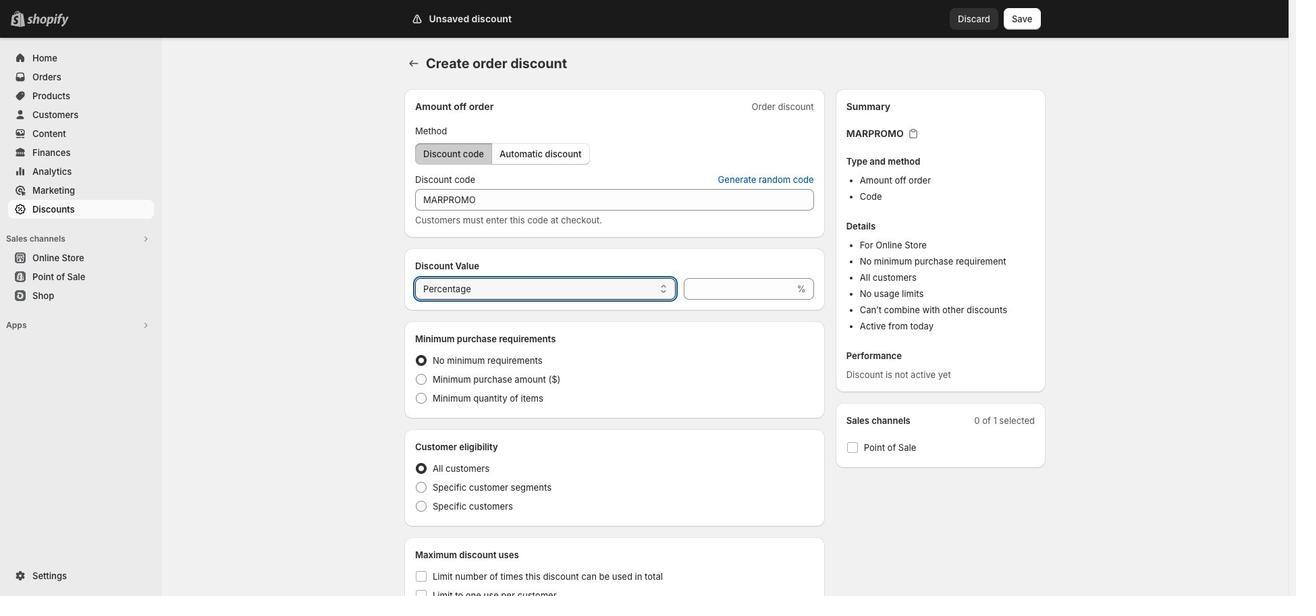 Task type: vqa. For each thing, say whether or not it's contained in the screenshot.
text field
yes



Task type: locate. For each thing, give the bounding box(es) containing it.
None text field
[[415, 189, 814, 211]]

shopify image
[[27, 14, 69, 27]]

None text field
[[684, 278, 795, 300]]



